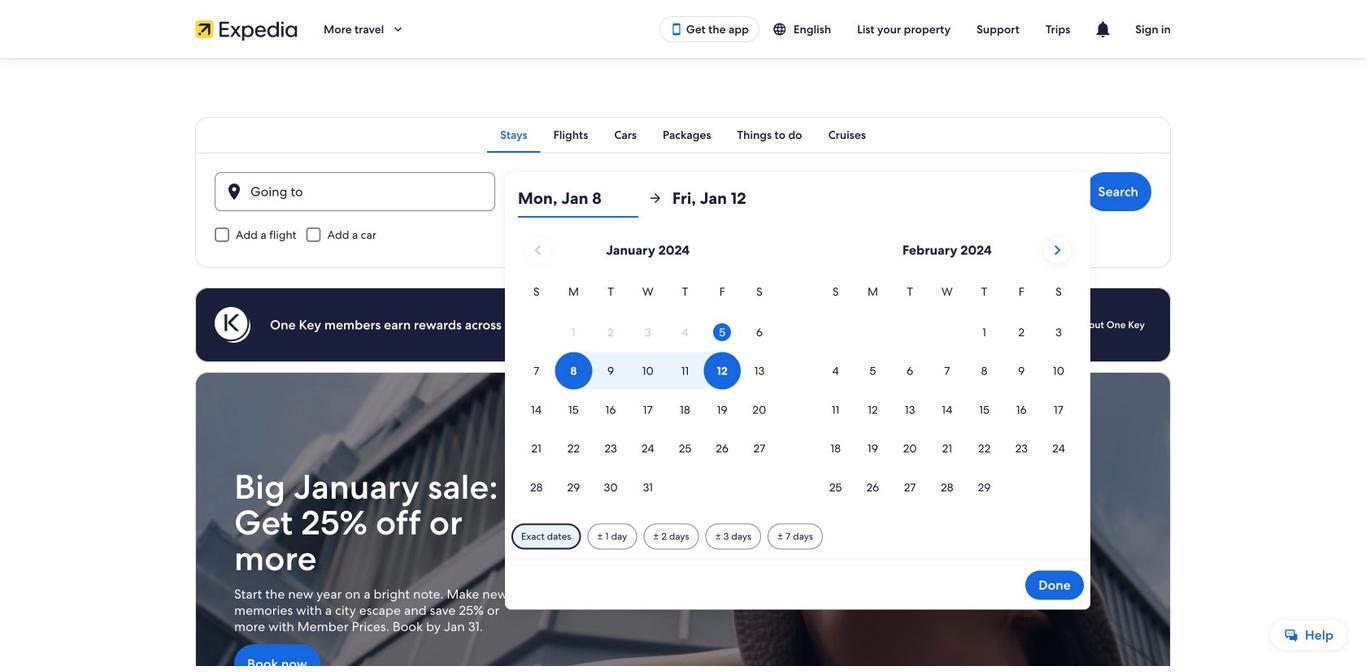 Task type: describe. For each thing, give the bounding box(es) containing it.
download the app button image
[[670, 23, 683, 36]]

previous month image
[[528, 241, 548, 260]]

more travel image
[[391, 22, 405, 37]]

communication center icon image
[[1093, 20, 1113, 39]]

directional image
[[648, 191, 663, 206]]

today element
[[713, 324, 731, 341]]



Task type: vqa. For each thing, say whether or not it's contained in the screenshot.
January 2024 element
yes



Task type: locate. For each thing, give the bounding box(es) containing it.
application
[[518, 231, 1077, 508]]

travel sale activities deals image
[[195, 372, 1171, 667]]

expedia logo image
[[195, 18, 298, 41]]

tab list
[[195, 117, 1171, 153]]

january 2024 element
[[518, 283, 778, 508]]

small image
[[773, 22, 794, 37]]

main content
[[0, 59, 1366, 667]]

next month image
[[1048, 241, 1067, 260]]

february 2024 element
[[817, 283, 1077, 508]]



